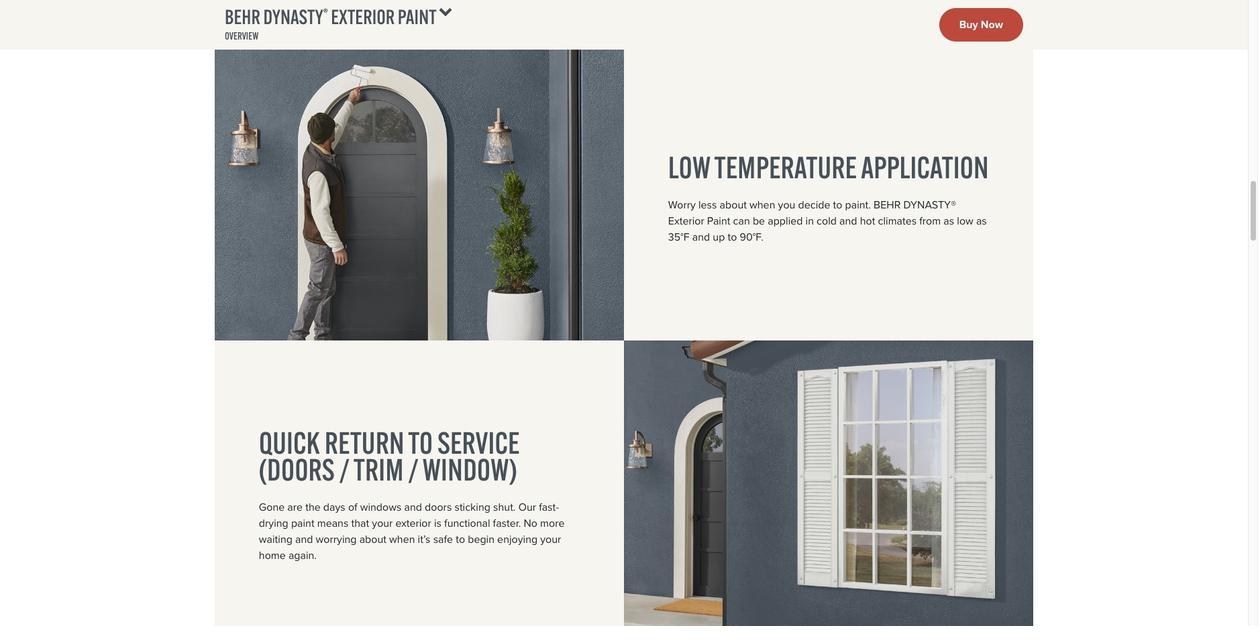 Task type: describe. For each thing, give the bounding box(es) containing it.
dynasty
[[263, 4, 323, 30]]

35°f
[[668, 230, 690, 245]]

that
[[351, 516, 369, 532]]

be
[[753, 214, 765, 229]]

doors
[[425, 500, 452, 516]]

enjoying
[[497, 532, 538, 548]]

worry
[[668, 197, 696, 213]]

climates
[[878, 214, 917, 229]]

buy now
[[959, 17, 1003, 32]]

0 horizontal spatial behr
[[225, 4, 260, 30]]

cold
[[817, 214, 837, 229]]

to right "up"
[[728, 230, 737, 245]]

paint inside worry less about when you decide to paint. behr dynasty® exterior paint can be applied in cold and hot climates from as low as 35°f and up to 90°f.
[[707, 214, 730, 229]]

sticking
[[455, 500, 490, 516]]

it's
[[418, 532, 430, 548]]

behr inside worry less about when you decide to paint. behr dynasty® exterior paint can be applied in cold and hot climates from as low as 35°f and up to 90°f.
[[874, 197, 901, 213]]

when inside worry less about when you decide to paint. behr dynasty® exterior paint can be applied in cold and hot climates from as low as 35°f and up to 90°f.
[[750, 197, 775, 213]]

worry less about when you decide to paint. behr dynasty® exterior paint can be applied in cold and hot climates from as low as 35°f and up to 90°f.
[[668, 197, 987, 245]]

to right trim
[[408, 424, 433, 463]]

application
[[861, 148, 989, 187]]

no
[[524, 516, 537, 532]]

1 vertical spatial your
[[540, 532, 561, 548]]

window)
[[423, 451, 517, 489]]

in
[[806, 214, 814, 229]]

of
[[348, 500, 357, 516]]

windows
[[360, 500, 402, 516]]

exterior
[[396, 516, 431, 532]]

90°f.
[[740, 230, 764, 245]]

2 as from the left
[[976, 214, 987, 229]]

and down paint.
[[839, 214, 857, 229]]

to up cold
[[833, 197, 842, 213]]

0 vertical spatial exterior
[[331, 4, 395, 30]]

when inside gone are the days of windows and doors sticking shut. our fast- drying paint means that your exterior is functional faster. no more waiting and worrying about when it's safe to begin enjoying your home again.
[[389, 532, 415, 548]]

can
[[733, 214, 750, 229]]

overview
[[225, 30, 258, 42]]

and down paint
[[295, 532, 313, 548]]

home
[[259, 548, 286, 564]]

temperature
[[714, 148, 857, 187]]

dynasty®
[[903, 197, 956, 213]]

are
[[287, 500, 303, 516]]

quick
[[259, 424, 320, 463]]

and up exterior at the left
[[404, 500, 422, 516]]

up
[[713, 230, 725, 245]]

you
[[778, 197, 795, 213]]

low temperature application image
[[215, 43, 624, 341]]

shut.
[[493, 500, 516, 516]]

buy
[[959, 17, 978, 32]]

paint
[[291, 516, 314, 532]]

worrying
[[316, 532, 357, 548]]

begin
[[468, 532, 495, 548]]

safe
[[433, 532, 453, 548]]



Task type: locate. For each thing, give the bounding box(es) containing it.
1 horizontal spatial as
[[976, 214, 987, 229]]

our
[[518, 500, 536, 516]]

about inside worry less about when you decide to paint. behr dynasty® exterior paint can be applied in cold and hot climates from as low as 35°f and up to 90°f.
[[720, 197, 747, 213]]

more
[[540, 516, 565, 532]]

gone are the days of windows and doors sticking shut. our fast- drying paint means that your exterior is functional faster. no more waiting and worrying about when it's safe to begin enjoying your home again.
[[259, 500, 565, 564]]

less
[[698, 197, 717, 213]]

faster.
[[493, 516, 521, 532]]

to
[[833, 197, 842, 213], [728, 230, 737, 245], [408, 424, 433, 463], [456, 532, 465, 548]]

fast-
[[539, 500, 559, 516]]

0 horizontal spatial paint
[[398, 4, 437, 30]]

exterior
[[331, 4, 395, 30], [668, 214, 704, 229]]

1 horizontal spatial behr
[[874, 197, 901, 213]]

/
[[339, 451, 350, 489], [408, 451, 418, 489]]

drying
[[259, 516, 288, 532]]

0 horizontal spatial your
[[372, 516, 393, 532]]

0 horizontal spatial /
[[339, 451, 350, 489]]

about up can
[[720, 197, 747, 213]]

behr up "climates" on the right top
[[874, 197, 901, 213]]

again.
[[288, 548, 317, 564]]

low
[[668, 148, 710, 187]]

(doors / trim / window)
[[259, 451, 517, 489]]

gone
[[259, 500, 285, 516]]

when up be on the right of page
[[750, 197, 775, 213]]

1 horizontal spatial your
[[540, 532, 561, 548]]

1 horizontal spatial /
[[408, 451, 418, 489]]

one-coat hide image
[[624, 341, 1033, 627]]

1 vertical spatial about
[[359, 532, 386, 548]]

2 / from the left
[[408, 451, 418, 489]]

1 vertical spatial paint
[[707, 214, 730, 229]]

1 / from the left
[[339, 451, 350, 489]]

about inside gone are the days of windows and doors sticking shut. our fast- drying paint means that your exterior is functional faster. no more waiting and worrying about when it's safe to begin enjoying your home again.
[[359, 532, 386, 548]]

0 horizontal spatial exterior
[[331, 4, 395, 30]]

return
[[325, 424, 404, 463]]

/ right trim
[[408, 451, 418, 489]]

from
[[919, 214, 941, 229]]

0 vertical spatial when
[[750, 197, 775, 213]]

as left low
[[944, 214, 954, 229]]

as right low
[[976, 214, 987, 229]]

1 horizontal spatial about
[[720, 197, 747, 213]]

to inside gone are the days of windows and doors sticking shut. our fast- drying paint means that your exterior is functional faster. no more waiting and worrying about when it's safe to begin enjoying your home again.
[[456, 532, 465, 548]]

0 horizontal spatial when
[[389, 532, 415, 548]]

exterior down worry on the top of page
[[668, 214, 704, 229]]

now
[[981, 17, 1003, 32]]

®
[[323, 5, 328, 21]]

0 horizontal spatial as
[[944, 214, 954, 229]]

the
[[305, 500, 321, 516]]

behr left dynasty
[[225, 4, 260, 30]]

1 as from the left
[[944, 214, 954, 229]]

paint
[[398, 4, 437, 30], [707, 214, 730, 229]]

0 horizontal spatial about
[[359, 532, 386, 548]]

about
[[720, 197, 747, 213], [359, 532, 386, 548]]

1 horizontal spatial when
[[750, 197, 775, 213]]

to right safe
[[456, 532, 465, 548]]

(doors
[[259, 451, 335, 489]]

0 vertical spatial paint
[[398, 4, 437, 30]]

0 vertical spatial your
[[372, 516, 393, 532]]

quick return to service
[[259, 424, 520, 463]]

low
[[957, 214, 973, 229]]

1 vertical spatial exterior
[[668, 214, 704, 229]]

exterior inside worry less about when you decide to paint. behr dynasty® exterior paint can be applied in cold and hot climates from as low as 35°f and up to 90°f.
[[668, 214, 704, 229]]

your down windows
[[372, 516, 393, 532]]

about down that
[[359, 532, 386, 548]]

as
[[944, 214, 954, 229], [976, 214, 987, 229]]

is
[[434, 516, 442, 532]]

1 horizontal spatial paint
[[707, 214, 730, 229]]

your down "more"
[[540, 532, 561, 548]]

low temperature application
[[668, 148, 989, 187]]

hot
[[860, 214, 875, 229]]

/ left trim
[[339, 451, 350, 489]]

early rain resistance (60 min) image
[[624, 0, 1033, 43]]

service
[[437, 424, 520, 463]]

1 horizontal spatial exterior
[[668, 214, 704, 229]]

paint.
[[845, 197, 871, 213]]

when
[[750, 197, 775, 213], [389, 532, 415, 548]]

your
[[372, 516, 393, 532], [540, 532, 561, 548]]

and
[[839, 214, 857, 229], [692, 230, 710, 245], [404, 500, 422, 516], [295, 532, 313, 548]]

behr
[[225, 4, 260, 30], [874, 197, 901, 213]]

means
[[317, 516, 348, 532]]

exterior right ®
[[331, 4, 395, 30]]

0 vertical spatial about
[[720, 197, 747, 213]]

applied
[[768, 214, 803, 229]]

buy now link
[[939, 8, 1023, 41]]

decide
[[798, 197, 830, 213]]

functional
[[444, 516, 490, 532]]

behr dynasty ® exterior paint
[[225, 4, 437, 30]]

days
[[323, 500, 345, 516]]

0 vertical spatial behr
[[225, 4, 260, 30]]

1 vertical spatial behr
[[874, 197, 901, 213]]

when down exterior at the left
[[389, 532, 415, 548]]

waiting
[[259, 532, 292, 548]]

trim
[[354, 451, 404, 489]]

1 vertical spatial when
[[389, 532, 415, 548]]

and left "up"
[[692, 230, 710, 245]]



Task type: vqa. For each thing, say whether or not it's contained in the screenshot.
days
yes



